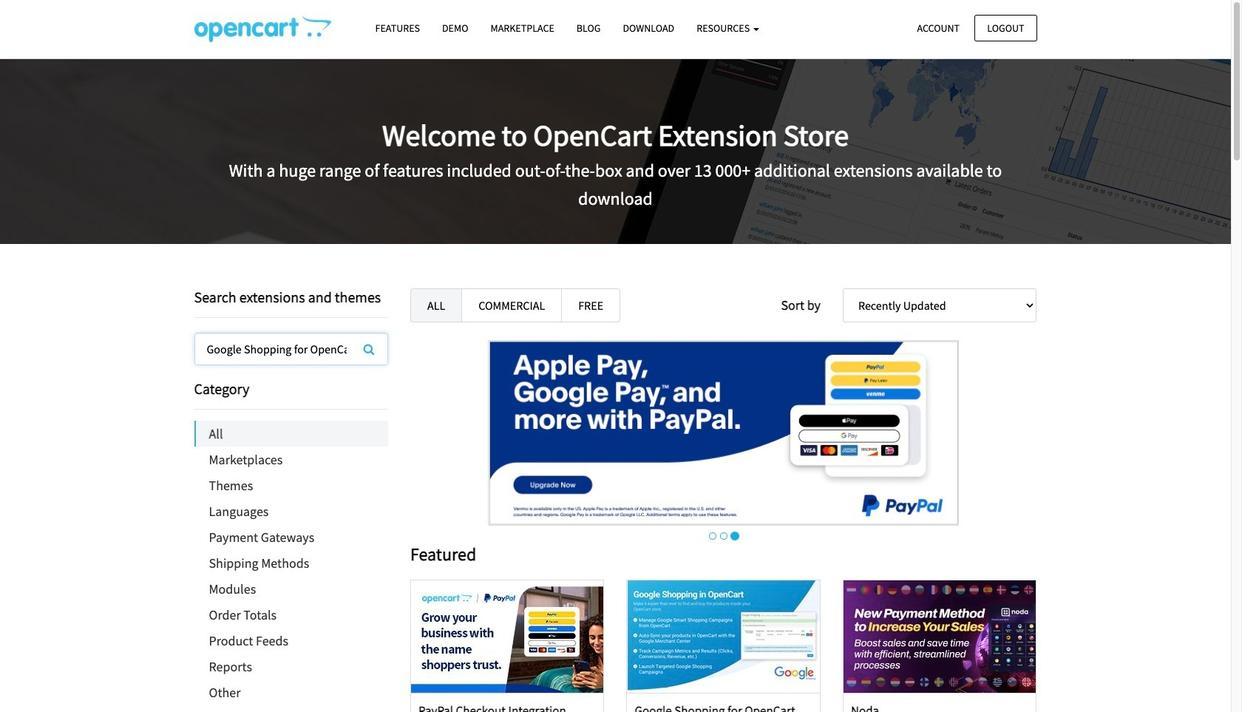 Task type: locate. For each thing, give the bounding box(es) containing it.
paypal checkout integration image
[[411, 581, 604, 693]]

paypal payment gateway image
[[488, 340, 959, 525]]

None text field
[[195, 333, 387, 365]]



Task type: describe. For each thing, give the bounding box(es) containing it.
google shopping for opencart image
[[628, 581, 820, 693]]

search image
[[363, 343, 374, 355]]

noda image
[[844, 581, 1036, 693]]

opencart extensions image
[[194, 16, 331, 42]]



Task type: vqa. For each thing, say whether or not it's contained in the screenshot.
before
no



